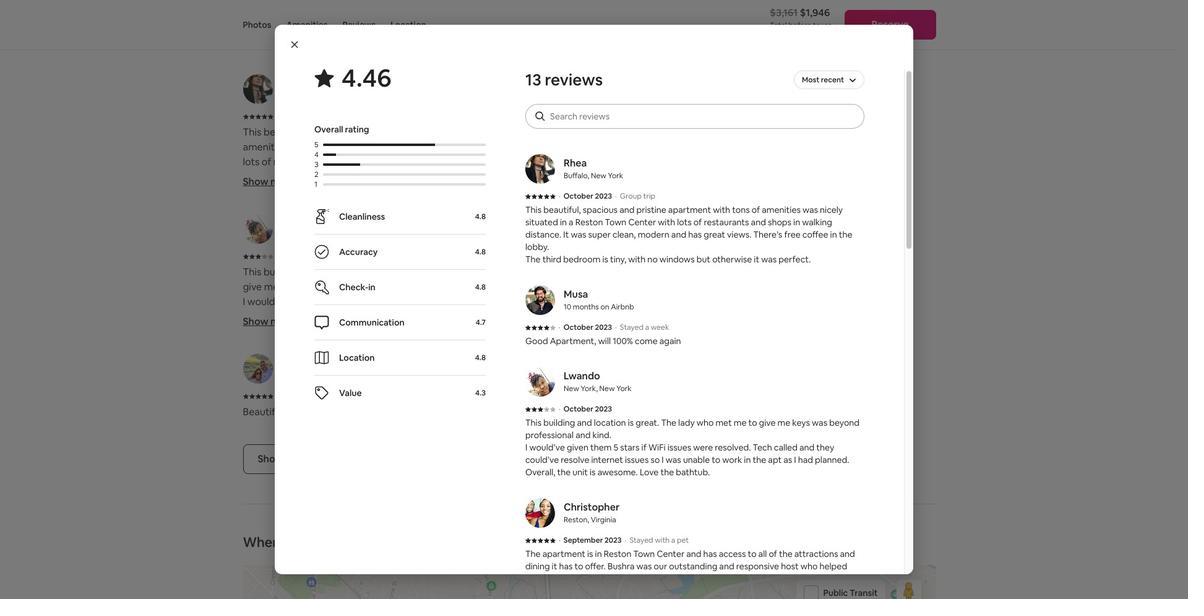 Task type: locate. For each thing, give the bounding box(es) containing it.
overall, inside the "4.46" dialog
[[526, 467, 556, 478]]

work up angel icon
[[255, 325, 278, 338]]

1 vertical spatial 1
[[314, 180, 318, 189]]

pet
[[764, 251, 778, 262], [677, 536, 689, 545]]

shops
[[347, 155, 374, 168], [768, 217, 792, 228]]

1 vertical spatial offer.
[[585, 561, 606, 572]]

clean, down group
[[613, 229, 636, 240]]

1 beautiful from the left
[[243, 405, 283, 418]]

great inside the "4.46" dialog
[[704, 229, 726, 240]]

outstanding
[[595, 295, 650, 308], [669, 561, 718, 572]]

who
[[439, 265, 458, 278], [745, 295, 765, 308], [697, 417, 714, 428], [801, 561, 818, 572]]

0 vertical spatial stay.
[[843, 325, 863, 338]]

0 horizontal spatial reviews
[[310, 452, 345, 465]]

location up florida
[[339, 352, 375, 363]]

september up google map
showing 15 points of interest. region
[[564, 536, 603, 545]]

new inside rhea buffalo, new york
[[591, 171, 607, 181]]

york up · october 2023 · group trip
[[608, 171, 623, 181]]

lwando image
[[526, 367, 555, 397]]

apartment,
[[623, 126, 676, 139], [550, 336, 597, 347]]

0 horizontal spatial beautiful
[[243, 405, 283, 418]]

met left expectations
[[716, 417, 732, 428]]

lwando inside list
[[281, 216, 318, 229]]

come down the search reviews, press 'enter' to search text box
[[720, 126, 746, 139]]

virginia
[[665, 230, 694, 241], [591, 515, 616, 525]]

0 vertical spatial check-
[[595, 310, 625, 323]]

it
[[504, 200, 511, 213], [754, 254, 760, 265], [726, 280, 732, 293], [552, 561, 557, 572]]

christopher image
[[595, 214, 624, 244], [526, 498, 555, 528], [526, 498, 555, 528]]

come
[[720, 126, 746, 139], [635, 336, 658, 347]]

early inside the "4.46" dialog
[[574, 573, 593, 584]]

would've
[[248, 295, 288, 308], [530, 442, 565, 453]]

met up 4.7
[[461, 265, 479, 278]]

0 vertical spatial september
[[633, 251, 679, 262]]

them down very
[[591, 442, 612, 453]]

rhea image
[[526, 154, 555, 184], [526, 154, 555, 184]]

reserve button
[[845, 10, 936, 40]]

1 vertical spatial awesome.
[[598, 467, 638, 478]]

0 vertical spatial will
[[678, 126, 692, 139]]

will down · october 2023 · stayed a week
[[598, 336, 611, 347]]

tech down expectations
[[753, 442, 772, 453]]

1 horizontal spatial situated
[[526, 217, 558, 228]]

1 vertical spatial leaving
[[677, 573, 705, 584]]

tiny, up accuracy
[[340, 200, 359, 213]]

100% down · october 2023 · stayed a week
[[613, 336, 633, 347]]

stayed for the apartment is in reston town center and has access to all of the attractions and dining it has to offer. bushra was our outstanding and responsive host who helped facilitate an early check-in as we were leaving a nearby apartment. bushra was also very responsive to all of our needs throughout the stay.
[[630, 536, 653, 545]]

pristine down trip
[[637, 204, 667, 215]]

0 vertical spatial also
[[595, 325, 613, 338]]

0 vertical spatial · october 2023
[[276, 251, 338, 262]]

· october 2023 · group trip
[[559, 191, 656, 201]]

could've inside list
[[314, 310, 352, 323]]

this building and location is great. the lady who met me to give me keys was beyond professional and kind. i would've given them 5 stars if wifi issues were resolved. tech called and they could've resolve internet issues so i was unable to work in the apt as i had planned. overall, the unit is awesome. love the bathtub.
[[243, 265, 525, 353], [526, 417, 860, 478]]

overall,
[[402, 325, 437, 338], [526, 467, 556, 478]]

they inside the "4.46" dialog
[[817, 442, 835, 453]]

3 4.8 from the top
[[475, 282, 486, 292]]

wifi up communication
[[384, 295, 403, 308]]

0 horizontal spatial situated
[[338, 140, 375, 153]]

good apartment, will 100% come again inside the "4.46" dialog
[[526, 336, 681, 347]]

2 vertical spatial 5
[[614, 442, 619, 453]]

stars down 'check-in'
[[351, 295, 374, 308]]

reviews button
[[343, 0, 376, 50]]

reviews inside the "4.46" dialog
[[545, 69, 603, 90]]

beautiful, inside list
[[264, 126, 307, 139]]

could've inside the "4.46" dialog
[[526, 454, 559, 466]]

but inside list
[[439, 200, 455, 213]]

work down my
[[723, 454, 742, 466]]

good up lwando icon
[[526, 336, 548, 347]]

tons inside the "4.46" dialog
[[732, 204, 750, 215]]

show for the apartment is in reston town center and has access to all of the attractions and dining it has to offer. bushra was our outstanding and responsive host who helped facilitate an early check-in as we were leaving a nearby apartment. bushra was also very responsive to all of our needs throughout the stay.
[[595, 315, 620, 328]]

location up the check- on the top left
[[321, 265, 358, 278]]

called
[[243, 310, 270, 323], [774, 442, 798, 453]]

in
[[377, 140, 385, 153], [376, 155, 384, 168], [492, 170, 500, 183], [560, 217, 567, 228], [794, 217, 801, 228], [831, 229, 837, 240], [674, 265, 682, 278], [368, 282, 376, 293], [625, 310, 633, 323], [280, 325, 288, 338], [337, 405, 344, 418], [744, 454, 751, 466], [595, 549, 602, 560], [622, 573, 629, 584]]

more down airbnb
[[622, 315, 647, 328]]

lwando new york, new york
[[281, 216, 361, 241], [564, 370, 632, 394]]

if
[[376, 295, 382, 308], [642, 442, 647, 453]]

views.
[[374, 170, 402, 183], [727, 229, 752, 240]]

perfect.
[[263, 215, 300, 228], [779, 254, 811, 265]]

0 horizontal spatial virginia
[[591, 515, 616, 525]]

bedroom up musa
[[564, 254, 601, 265]]

lwando new york, new york up very
[[564, 370, 632, 394]]

google map
showing 15 points of interest. region
[[203, 555, 996, 599]]

york,
[[301, 230, 321, 241], [581, 384, 598, 394]]

reston, inside the "4.46" dialog
[[564, 515, 589, 525]]

reston, right christopher icon at the top
[[633, 230, 663, 241]]

1 horizontal spatial access
[[816, 265, 847, 278]]

come down week
[[635, 336, 658, 347]]

lobby. inside list
[[243, 185, 270, 198]]

1 vertical spatial them
[[591, 442, 612, 453]]

0 horizontal spatial awesome.
[[243, 340, 289, 353]]

york left april
[[617, 384, 632, 394]]

amenities inside list
[[243, 140, 287, 153]]

show more button left 2
[[243, 174, 295, 189]]

0 horizontal spatial spacious
[[309, 126, 348, 139]]

helped inside the "4.46" dialog
[[820, 561, 848, 572]]

beautiful, left overall
[[264, 126, 307, 139]]

spacious down · october 2023 · group trip
[[583, 204, 618, 215]]

spacious up '4'
[[309, 126, 348, 139]]

1 horizontal spatial love
[[640, 467, 659, 478]]

resolve inside the "4.46" dialog
[[561, 454, 590, 466]]

check- inside the "4.46" dialog
[[595, 573, 622, 584]]

1 vertical spatial 5
[[344, 295, 349, 308]]

13 inside the "4.46" dialog
[[526, 69, 542, 90]]

1 horizontal spatial building
[[544, 417, 575, 428]]

professional down lwando icon
[[526, 430, 574, 441]]

0 vertical spatial virginia
[[665, 230, 694, 241]]

0 horizontal spatial could've
[[314, 310, 352, 323]]

attractions up public
[[795, 549, 839, 560]]

york
[[608, 171, 623, 181], [343, 230, 361, 241], [617, 384, 632, 394]]

stayed
[[709, 251, 737, 262], [620, 323, 644, 332], [331, 391, 359, 402], [630, 536, 653, 545]]

apt
[[307, 325, 323, 338], [768, 454, 782, 466]]

modern left 2
[[272, 170, 308, 183]]

show more for third
[[243, 175, 295, 188]]

0 horizontal spatial will
[[598, 336, 611, 347]]

1 vertical spatial pristine
[[637, 204, 667, 215]]

5 up 3
[[314, 140, 319, 150]]

tech inside the "4.46" dialog
[[753, 442, 772, 453]]

given inside the "4.46" dialog
[[567, 442, 589, 453]]

1 vertical spatial lwando new york, new york
[[564, 370, 632, 394]]

0 horizontal spatial restaurants
[[274, 155, 325, 168]]

all inside button
[[285, 452, 296, 465]]

resolved. up 4.7
[[460, 295, 501, 308]]

distance.
[[423, 155, 464, 168], [526, 229, 562, 240]]

chris image
[[595, 354, 624, 384], [595, 354, 624, 384]]

4.8 for accuracy
[[475, 247, 486, 257]]

great.
[[369, 265, 396, 278], [636, 417, 660, 428]]

i
[[243, 295, 245, 308], [470, 310, 472, 323], [337, 325, 340, 338], [526, 442, 528, 453], [662, 454, 664, 466], [794, 454, 797, 466]]

lots
[[243, 155, 260, 168], [677, 217, 692, 228], [425, 405, 441, 418]]

so left 4.7
[[457, 310, 468, 323]]

christopher reston, virginia
[[633, 216, 694, 241], [564, 501, 620, 525]]

0 horizontal spatial 100%
[[613, 336, 633, 347]]

the
[[502, 170, 517, 183], [839, 229, 853, 240], [606, 280, 622, 293], [290, 325, 305, 338], [439, 325, 454, 338], [825, 325, 841, 338], [315, 340, 330, 353], [753, 454, 767, 466], [557, 467, 571, 478], [661, 467, 674, 478], [779, 549, 793, 560], [710, 586, 723, 597]]

location right reviews "button"
[[391, 19, 426, 30]]

$3,161
[[770, 6, 798, 19]]

as
[[635, 310, 645, 323], [325, 325, 335, 338], [784, 454, 793, 466], [631, 573, 639, 584]]

york up accuracy
[[343, 230, 361, 241]]

0 vertical spatial helped
[[767, 295, 798, 308]]

0 vertical spatial resolve
[[355, 310, 387, 323]]

0 vertical spatial dining
[[695, 280, 723, 293]]

more up angel icon
[[271, 315, 295, 328]]

bushra
[[790, 280, 820, 293], [817, 310, 848, 323], [608, 561, 635, 572], [790, 573, 817, 584]]

1 horizontal spatial otherwise
[[713, 254, 752, 265]]

apartment. inside list
[[764, 310, 815, 323]]

nearby
[[730, 310, 761, 323], [713, 573, 741, 584]]

0 vertical spatial would've
[[248, 295, 288, 308]]

free
[[439, 170, 458, 183], [785, 229, 801, 240]]

musa image
[[595, 74, 624, 104], [526, 285, 555, 315], [526, 285, 555, 315]]

1 vertical spatial will
[[598, 336, 611, 347]]

lwando right lwando icon
[[564, 370, 600, 383]]

musa image
[[595, 74, 624, 104]]

awesome. up angel image
[[243, 340, 289, 353]]

1 vertical spatial amenities
[[762, 204, 801, 215]]

great. left stay.
[[636, 417, 660, 428]]

resolved. inside the "4.46" dialog
[[715, 442, 751, 453]]

· october 2023 inside the "4.46" dialog
[[559, 404, 612, 414]]

tiny,
[[340, 200, 359, 213], [610, 254, 627, 265]]

1 horizontal spatial apt
[[768, 454, 782, 466]]

come inside list
[[720, 126, 746, 139]]

0 horizontal spatial lwando new york, new york
[[281, 216, 361, 241]]

it inside the "4.46" dialog
[[564, 229, 569, 240]]

if up communication
[[376, 295, 382, 308]]

apt down expectations
[[768, 454, 782, 466]]

1 horizontal spatial 1
[[314, 180, 318, 189]]

nearby inside list
[[730, 310, 761, 323]]

again down week
[[660, 336, 681, 347]]

0 horizontal spatial tons
[[479, 126, 500, 139]]

unable down very beautiful stay. exceeded my expectations
[[683, 454, 710, 466]]

lady inside the "4.46" dialog
[[679, 417, 695, 428]]

1 vertical spatial lwando
[[564, 370, 600, 383]]

1 horizontal spatial september
[[633, 251, 679, 262]]

1 horizontal spatial windows
[[660, 254, 695, 265]]

no
[[383, 200, 394, 213], [648, 254, 658, 265]]

there's inside the "4.46" dialog
[[754, 229, 783, 240]]

access
[[816, 265, 847, 278], [719, 549, 746, 560]]

1 horizontal spatial internet
[[591, 454, 623, 466]]

reston, up google map
showing 15 points of interest. region
[[564, 515, 589, 525]]

awesome. inside the "4.46" dialog
[[598, 467, 638, 478]]

great. up 'check-in'
[[369, 265, 396, 278]]

0 horizontal spatial building
[[264, 265, 300, 278]]

bathtub. down very beautiful stay. exceeded my expectations
[[676, 467, 710, 478]]

0 vertical spatial come
[[720, 126, 746, 139]]

1 vertical spatial bathtub.
[[676, 467, 710, 478]]

· june 2023 · stayed with kids
[[276, 391, 396, 402]]

1 vertical spatial 100%
[[613, 336, 633, 347]]

york, up very
[[581, 384, 598, 394]]

also up public transit
[[836, 573, 852, 584]]

show more button up angel icon
[[243, 314, 295, 329]]

stars
[[351, 295, 374, 308], [620, 442, 640, 453]]

0 vertical spatial clean,
[[243, 170, 270, 183]]

had down expectations
[[798, 454, 813, 466]]

given
[[290, 295, 315, 308], [567, 442, 589, 453]]

modern
[[272, 170, 308, 183], [638, 229, 670, 240]]

0 vertical spatial tech
[[503, 295, 525, 308]]

work
[[255, 325, 278, 338], [723, 454, 742, 466]]

3
[[314, 160, 319, 170]]

5 down the check- on the top left
[[344, 295, 349, 308]]

also inside the "4.46" dialog
[[836, 573, 852, 584]]

4.8 for location
[[475, 353, 486, 363]]

more
[[271, 175, 295, 188], [271, 315, 295, 328], [622, 315, 647, 328]]

free inside the "4.46" dialog
[[785, 229, 801, 240]]

pet inside the "4.46" dialog
[[677, 536, 689, 545]]

modern down trip
[[638, 229, 670, 240]]

apartment, down 10 on the bottom left of the page
[[550, 336, 597, 347]]

will
[[678, 126, 692, 139], [598, 336, 611, 347]]

1 horizontal spatial reston,
[[633, 230, 663, 241]]

0 horizontal spatial views.
[[374, 170, 402, 183]]

1 vertical spatial resolved.
[[715, 442, 751, 453]]

give
[[243, 280, 262, 293], [759, 417, 776, 428]]

1 horizontal spatial given
[[567, 442, 589, 453]]

this beautiful, spacious and pristine apartment with tons of amenities was nicely situated in a reston town center with lots of restaurants and shops in walking distance. it was super clean, modern and has great views. there's free coffee in the lobby. the third bedroom is tiny, with no windows but otherwise it was perfect. inside the "4.46" dialog
[[526, 204, 853, 265]]

christopher image
[[595, 214, 624, 244]]

apartment
[[406, 126, 455, 139], [669, 204, 711, 215], [614, 265, 663, 278], [285, 405, 334, 418], [543, 549, 586, 560]]

more left 2
[[271, 175, 295, 188]]

good apartment, will 100% come again down · october 2023 · stayed a week
[[526, 336, 681, 347]]

very inside the "4.46" dialog
[[526, 586, 543, 597]]

show more for to
[[243, 315, 295, 328]]

tech left 10 on the bottom left of the page
[[503, 295, 525, 308]]

beautiful,
[[264, 126, 307, 139], [544, 204, 581, 215]]

transit
[[850, 587, 878, 599]]

offer. inside list
[[764, 280, 787, 293]]

stay.
[[660, 405, 681, 418]]

10
[[564, 302, 572, 312]]

dining inside list
[[695, 280, 723, 293]]

0 vertical spatial pet
[[764, 251, 778, 262]]

stars down april
[[620, 442, 640, 453]]

them
[[317, 295, 342, 308], [591, 442, 612, 453]]

0 horizontal spatial early
[[574, 573, 593, 584]]

lwando inside the "4.46" dialog
[[564, 370, 600, 383]]

lwando image
[[243, 214, 273, 244], [243, 214, 273, 244], [526, 367, 555, 397]]

show more left 2
[[243, 175, 295, 188]]

location left stay.
[[594, 417, 626, 428]]

1 vertical spatial dining
[[526, 561, 550, 572]]

keys inside the "4.46" dialog
[[793, 417, 810, 428]]

facilitate inside the "4.46" dialog
[[526, 573, 560, 584]]

1 horizontal spatial come
[[720, 126, 746, 139]]

tech
[[503, 295, 525, 308], [753, 442, 772, 453]]

unable inside the "4.46" dialog
[[683, 454, 710, 466]]

0 horizontal spatial helped
[[767, 295, 798, 308]]

spacious inside the "4.46" dialog
[[583, 204, 618, 215]]

$1,946
[[800, 6, 830, 19]]

2 4.8 from the top
[[475, 247, 486, 257]]

1 horizontal spatial it
[[564, 229, 569, 240]]

attractions up airbnb
[[624, 280, 674, 293]]

1 vertical spatial the apartment is in reston town center and has access to all of the attractions and dining it has to offer. bushra was our outstanding and responsive host who helped facilitate an early check-in as we were leaving a nearby apartment. bushra was also very responsive to all of our needs throughout the stay.
[[526, 549, 855, 597]]

beautiful, down buffalo,
[[544, 204, 581, 215]]

had down the check- on the top left
[[342, 325, 359, 338]]

beautiful down april
[[618, 405, 658, 418]]

lwando new york, new york up accuracy
[[281, 216, 361, 241]]

good up rhea buffalo, new york
[[595, 126, 621, 139]]

wifi down stay.
[[649, 442, 666, 453]]

restaurants inside the "4.46" dialog
[[704, 217, 749, 228]]

june
[[282, 391, 301, 402]]

4.8
[[475, 212, 486, 222], [475, 247, 486, 257], [475, 282, 486, 292], [475, 353, 486, 363]]

0 vertical spatial otherwise
[[457, 200, 502, 213]]

apt inside the "4.46" dialog
[[768, 454, 782, 466]]

· october 2023 · stayed a week
[[559, 323, 669, 332]]

2023
[[595, 191, 612, 201], [318, 251, 338, 262], [681, 251, 701, 262], [595, 323, 612, 332], [303, 391, 323, 402], [654, 391, 674, 402], [595, 404, 612, 414], [605, 536, 622, 545]]

rhea image
[[243, 74, 273, 104], [243, 74, 273, 104]]

0 vertical spatial views.
[[374, 170, 402, 183]]

otherwise inside list
[[457, 200, 502, 213]]

beautiful down june
[[243, 405, 283, 418]]

will down the search reviews, press 'enter' to search text box
[[678, 126, 692, 139]]

accuracy
[[339, 246, 378, 258]]

stayed for good apartment, will 100% come again
[[620, 323, 644, 332]]

will inside list
[[678, 126, 692, 139]]

0 vertical spatial they
[[291, 310, 312, 323]]

lwando new york, new york inside the "4.46" dialog
[[564, 370, 632, 394]]

situated
[[338, 140, 375, 153], [526, 217, 558, 228]]

5 down very
[[614, 442, 619, 453]]

also down the on
[[595, 325, 613, 338]]

0 horizontal spatial resolved.
[[460, 295, 501, 308]]

called up angel image
[[243, 310, 270, 323]]

show for this building and location is great. the lady who met me to give me keys was beyond professional and kind.
[[243, 315, 268, 328]]

list
[[238, 74, 941, 444]]

0 vertical spatial nicely
[[309, 140, 336, 153]]

0 horizontal spatial york,
[[301, 230, 321, 241]]

1 horizontal spatial dining
[[695, 280, 723, 293]]

resolve
[[355, 310, 387, 323], [561, 454, 590, 466]]

wifi inside the "4.46" dialog
[[649, 442, 666, 453]]

so down stay.
[[651, 454, 660, 466]]

professional up communication
[[360, 280, 415, 293]]

had
[[342, 325, 359, 338], [798, 454, 813, 466]]

apt up charlotte,
[[307, 325, 323, 338]]

0 horizontal spatial there's
[[404, 170, 437, 183]]

to
[[498, 265, 508, 278], [849, 265, 859, 278], [752, 280, 762, 293], [243, 325, 253, 338], [688, 325, 698, 338], [749, 417, 757, 428], [712, 454, 721, 466], [748, 549, 757, 560], [575, 561, 584, 572], [590, 586, 598, 597]]

resolve inside list
[[355, 310, 387, 323]]

5 inside list
[[344, 295, 349, 308]]

show more up angel icon
[[243, 315, 295, 328]]

clean, left 2
[[243, 170, 270, 183]]

views. inside list
[[374, 170, 402, 183]]

was
[[289, 140, 307, 153], [475, 155, 492, 168], [803, 204, 818, 215], [243, 215, 261, 228], [571, 229, 587, 240], [762, 254, 777, 265], [303, 280, 321, 293], [822, 280, 840, 293], [475, 310, 492, 323], [850, 310, 868, 323], [812, 417, 828, 428], [666, 454, 681, 466], [637, 561, 652, 572], [818, 573, 834, 584]]

planned. inside the "4.46" dialog
[[815, 454, 850, 466]]

lwando down 2
[[281, 216, 318, 229]]

awesome. down very
[[598, 467, 638, 478]]

0 vertical spatial no
[[383, 200, 394, 213]]

leaving
[[688, 310, 720, 323], [677, 573, 705, 584]]

good
[[595, 126, 621, 139], [526, 336, 548, 347]]

1 vertical spatial york
[[343, 230, 361, 241]]

bathtub. inside the "4.46" dialog
[[676, 467, 710, 478]]

bedroom down 2
[[286, 200, 329, 213]]

helped
[[767, 295, 798, 308], [820, 561, 848, 572]]

0 horizontal spatial give
[[243, 280, 262, 293]]

views. inside the "4.46" dialog
[[727, 229, 752, 240]]

there's inside list
[[404, 170, 437, 183]]

good apartment, will 100% come again down the search reviews, press 'enter' to search text box
[[595, 126, 773, 139]]

0 horizontal spatial apt
[[307, 325, 323, 338]]

virginia inside the "4.46" dialog
[[591, 515, 616, 525]]

lobby. inside the "4.46" dialog
[[526, 241, 549, 253]]

1 vertical spatial resolve
[[561, 454, 590, 466]]

tiny, down christopher icon at the top
[[610, 254, 627, 265]]

1 horizontal spatial early
[[855, 295, 878, 308]]

1 horizontal spatial bathtub.
[[676, 467, 710, 478]]

0 vertical spatial reviews
[[545, 69, 603, 90]]

0 vertical spatial york,
[[301, 230, 321, 241]]

resolved. down my
[[715, 442, 751, 453]]

0 vertical spatial nearby
[[730, 310, 761, 323]]

location inside list
[[321, 265, 358, 278]]

1 vertical spatial reviews
[[310, 452, 345, 465]]

1 horizontal spatial york,
[[581, 384, 598, 394]]

4 4.8 from the top
[[475, 353, 486, 363]]

again down the search reviews, press 'enter' to search text box
[[748, 126, 773, 139]]

tons
[[479, 126, 500, 139], [732, 204, 750, 215]]

check-in
[[339, 282, 376, 293]]

taxes
[[814, 20, 832, 30]]

1 vertical spatial restaurants
[[704, 217, 749, 228]]

1 vertical spatial great.
[[636, 417, 660, 428]]

york inside list
[[343, 230, 361, 241]]

keys inside list
[[281, 280, 301, 293]]

0 horizontal spatial had
[[342, 325, 359, 338]]

1 vertical spatial outstanding
[[669, 561, 718, 572]]

needs inside the "4.46" dialog
[[636, 586, 660, 597]]

york, down 2
[[301, 230, 321, 241]]

reston
[[395, 140, 426, 153], [576, 217, 603, 228], [684, 265, 716, 278], [604, 549, 632, 560]]

perfect. inside the "4.46" dialog
[[779, 254, 811, 265]]

third
[[263, 200, 284, 213], [543, 254, 562, 265]]

1 horizontal spatial awesome.
[[598, 467, 638, 478]]

you'll
[[288, 534, 320, 551]]

1 vertical spatial september
[[564, 536, 603, 545]]

1 vertical spatial very
[[526, 586, 543, 597]]

pristine right the rating
[[370, 126, 404, 139]]

1 4.8 from the top
[[475, 212, 486, 222]]

a
[[387, 140, 393, 153], [569, 217, 574, 228], [758, 251, 762, 262], [722, 310, 728, 323], [645, 323, 650, 332], [347, 405, 352, 418], [672, 536, 676, 545], [707, 573, 711, 584]]

super inside list
[[494, 155, 520, 168]]

beautiful, inside the "4.46" dialog
[[544, 204, 581, 215]]

bedroom inside the "4.46" dialog
[[564, 254, 601, 265]]

so
[[457, 310, 468, 323], [651, 454, 660, 466]]

bedroom inside list
[[286, 200, 329, 213]]

1 horizontal spatial pristine
[[637, 204, 667, 215]]

show more button down airbnb
[[595, 314, 647, 329]]

kind. inside the "4.46" dialog
[[593, 430, 612, 441]]

and
[[351, 126, 368, 139], [327, 155, 345, 168], [310, 170, 327, 183], [620, 204, 635, 215], [751, 217, 766, 228], [672, 229, 687, 240], [302, 265, 319, 278], [779, 265, 796, 278], [418, 280, 435, 293], [676, 280, 693, 293], [652, 295, 669, 308], [272, 310, 289, 323], [577, 417, 592, 428], [576, 430, 591, 441], [800, 442, 815, 453], [687, 549, 702, 560], [840, 549, 855, 560], [720, 561, 735, 572]]

september up airbnb
[[633, 251, 679, 262]]

good inside list
[[595, 126, 621, 139]]

unable right 4.7
[[494, 310, 525, 323]]

apt inside list
[[307, 325, 323, 338]]

an inside the "4.46" dialog
[[562, 573, 572, 584]]

100% down the search reviews, press 'enter' to search text box
[[694, 126, 718, 139]]

restaurants
[[274, 155, 325, 168], [704, 217, 749, 228]]

1 horizontal spatial walking
[[802, 217, 833, 228]]

keys
[[281, 280, 301, 293], [793, 417, 810, 428]]

13 inside button
[[298, 452, 308, 465]]

very
[[615, 325, 635, 338], [526, 586, 543, 597]]

1 horizontal spatial wifi
[[649, 442, 666, 453]]

1 horizontal spatial lobby.
[[526, 241, 549, 253]]

offer. inside the "4.46" dialog
[[585, 561, 606, 572]]

recent
[[821, 75, 844, 85]]

called down expectations
[[774, 442, 798, 453]]

apartment, inside list
[[623, 126, 676, 139]]

1 horizontal spatial offer.
[[764, 280, 787, 293]]

tiny, inside list
[[340, 200, 359, 213]]

1 horizontal spatial also
[[836, 573, 852, 584]]

bathtub. up florida
[[333, 340, 371, 353]]

them down the check- on the top left
[[317, 295, 342, 308]]

airbnb
[[611, 302, 634, 312]]

if down april
[[642, 442, 647, 453]]

issues
[[406, 295, 433, 308], [428, 310, 455, 323], [668, 442, 692, 453], [625, 454, 649, 466]]

the apartment is in reston town center and has access to all of the attractions and dining it has to offer. bushra was our outstanding and responsive host who helped facilitate an early check-in as we were leaving a nearby apartment. bushra was also very responsive to all of our needs throughout the stay.
[[595, 265, 878, 338], [526, 549, 855, 597]]

apartment, down the search reviews, press 'enter' to search text box
[[623, 126, 676, 139]]



Task type: describe. For each thing, give the bounding box(es) containing it.
tons inside list
[[479, 126, 500, 139]]

total
[[770, 20, 787, 30]]

modern inside list
[[272, 170, 308, 183]]

coffee inside the "4.46" dialog
[[803, 229, 829, 240]]

drag pegman onto the map to open street view image
[[897, 579, 921, 599]]

amenities
[[286, 19, 328, 30]]

location inside the "4.46" dialog
[[594, 417, 626, 428]]

building inside the "4.46" dialog
[[544, 417, 575, 428]]

week
[[651, 323, 669, 332]]

1 horizontal spatial lots
[[425, 405, 441, 418]]

october down the months
[[564, 323, 594, 332]]

0 vertical spatial restaurants
[[274, 155, 325, 168]]

exceeded
[[684, 405, 729, 418]]

4.7
[[476, 318, 486, 327]]

september inside list
[[633, 251, 679, 262]]

0 horizontal spatial lots
[[243, 155, 260, 168]]

port charlotte, florida
[[281, 370, 369, 381]]

location button
[[391, 0, 426, 50]]

be
[[323, 534, 340, 551]]

pristine inside the "4.46" dialog
[[637, 204, 667, 215]]

christopher inside christopher reston, virginia
[[633, 216, 689, 229]]

1 horizontal spatial location
[[391, 19, 426, 30]]

unit inside list
[[456, 325, 474, 338]]

dining inside the "4.46" dialog
[[526, 561, 550, 572]]

stars inside the "4.46" dialog
[[620, 442, 640, 453]]

angel image
[[243, 354, 273, 384]]

nearby inside the "4.46" dialog
[[713, 573, 741, 584]]

apartment, inside the "4.46" dialog
[[550, 336, 597, 347]]

host inside list
[[723, 295, 743, 308]]

show more button for third
[[243, 174, 295, 189]]

2 vertical spatial great
[[354, 405, 379, 418]]

0 vertical spatial great
[[347, 170, 372, 183]]

public transit
[[824, 587, 878, 599]]

most recent
[[802, 75, 844, 85]]

stay. inside the "4.46" dialog
[[725, 586, 743, 597]]

months
[[573, 302, 599, 312]]

again inside list
[[748, 126, 773, 139]]

shops inside list
[[347, 155, 374, 168]]

cleanliness
[[339, 211, 385, 222]]

rhea
[[564, 157, 587, 170]]

access inside list
[[816, 265, 847, 278]]

4.8 for cleanliness
[[475, 212, 486, 222]]

list containing this beautiful, spacious and pristine apartment with tons of amenities was nicely situated in a reston town center with lots of restaurants and shops in walking distance. it was super clean, modern and has great views. there's free coffee in the lobby.
[[238, 74, 941, 444]]

0 vertical spatial windows
[[396, 200, 437, 213]]

0 vertical spatial leaving
[[688, 310, 720, 323]]

2
[[314, 170, 319, 180]]

where
[[243, 534, 285, 551]]

reviews inside button
[[310, 452, 345, 465]]

lots inside the "4.46" dialog
[[677, 217, 692, 228]]

most
[[802, 75, 820, 85]]

virginia inside list
[[665, 230, 694, 241]]

photos
[[243, 19, 271, 30]]

0 vertical spatial spacious
[[309, 126, 348, 139]]

they inside list
[[291, 310, 312, 323]]

professional inside list
[[360, 280, 415, 293]]

attractions inside list
[[624, 280, 674, 293]]

needs inside list
[[741, 325, 769, 338]]

0 vertical spatial reston,
[[633, 230, 663, 241]]

amenities button
[[286, 0, 328, 50]]

13 reviews
[[526, 69, 603, 90]]

throughout inside the "4.46" dialog
[[662, 586, 708, 597]]

reserve
[[872, 18, 909, 31]]

florida
[[342, 370, 369, 381]]

beautiful apartment in a great area with lots of restaurants!!
[[243, 405, 512, 418]]

0 vertical spatial the apartment is in reston town center and has access to all of the attractions and dining it has to offer. bushra was our outstanding and responsive host who helped facilitate an early check-in as we were leaving a nearby apartment. bushra was also very responsive to all of our needs throughout the stay.
[[595, 265, 878, 338]]

rhea buffalo, new york
[[564, 157, 623, 181]]

april
[[633, 391, 653, 402]]

third inside list
[[263, 200, 284, 213]]

christopher reston, virginia inside list
[[633, 216, 694, 241]]

4.46 dialog
[[275, 25, 914, 599]]

· september 2023 · stayed with a pet inside the "4.46" dialog
[[559, 536, 689, 545]]

early inside list
[[855, 295, 878, 308]]

rating
[[345, 124, 369, 135]]

0 horizontal spatial 5
[[314, 140, 319, 150]]

4
[[314, 150, 319, 160]]

more for bedroom
[[271, 175, 295, 188]]

met inside the "4.46" dialog
[[716, 417, 732, 428]]

internet inside list
[[389, 310, 426, 323]]

york, inside the "4.46" dialog
[[581, 384, 598, 394]]

photos button
[[243, 0, 271, 50]]

where you'll be
[[243, 534, 340, 551]]

outstanding inside the "4.46" dialog
[[669, 561, 718, 572]]

0 horizontal spatial met
[[461, 265, 479, 278]]

0 horizontal spatial clean,
[[243, 170, 270, 183]]

before
[[789, 20, 812, 30]]

1 inside the "4.46" dialog
[[314, 180, 318, 189]]

charlotte,
[[300, 370, 340, 381]]

0 vertical spatial good apartment, will 100% come again
[[595, 126, 773, 139]]

0 vertical spatial love
[[291, 340, 313, 353]]

trip
[[644, 191, 656, 201]]

internet inside the "4.46" dialog
[[591, 454, 623, 466]]

2 beautiful from the left
[[618, 405, 658, 418]]

situated inside list
[[338, 140, 375, 153]]

very beautiful stay. exceeded my expectations
[[595, 405, 807, 418]]

work inside list
[[255, 325, 278, 338]]

on
[[601, 302, 610, 312]]

professional inside the "4.46" dialog
[[526, 430, 574, 441]]

· april 2023
[[628, 391, 674, 402]]

0 horizontal spatial outstanding
[[595, 295, 650, 308]]

0 vertical spatial we
[[648, 310, 661, 323]]

wifi inside list
[[384, 295, 403, 308]]

modern inside the "4.46" dialog
[[638, 229, 670, 240]]

would've inside list
[[248, 295, 288, 308]]

1 horizontal spatial facilitate
[[800, 295, 840, 308]]

$3,161 $1,946 total before taxes
[[770, 6, 832, 30]]

communication
[[339, 317, 405, 328]]

christopher inside the "4.46" dialog
[[564, 501, 620, 514]]

0 horizontal spatial lady
[[418, 265, 437, 278]]

october down buffalo,
[[564, 191, 594, 201]]

0 horizontal spatial so
[[457, 310, 468, 323]]

0 vertical spatial walking
[[386, 155, 420, 168]]

value
[[339, 388, 362, 399]]

1 horizontal spatial very
[[615, 325, 635, 338]]

show all 13 reviews
[[258, 452, 345, 465]]

0 horizontal spatial 1
[[243, 14, 246, 24]]

buffalo,
[[564, 171, 590, 181]]

work inside the "4.46" dialog
[[723, 454, 742, 466]]

october left very
[[564, 404, 594, 414]]

give inside list
[[243, 280, 262, 293]]

100% inside the "4.46" dialog
[[613, 336, 633, 347]]

my
[[731, 405, 745, 418]]

0 vertical spatial great.
[[369, 265, 396, 278]]

very
[[595, 405, 615, 418]]

great. inside the "4.46" dialog
[[636, 417, 660, 428]]

0 horizontal spatial this building and location is great. the lady who met me to give me keys was beyond professional and kind. i would've given them 5 stars if wifi issues were resolved. tech called and they could've resolve internet issues so i was unable to work in the apt as i had planned. overall, the unit is awesome. love the bathtub.
[[243, 265, 525, 353]]

0 horizontal spatial this beautiful, spacious and pristine apartment with tons of amenities was nicely situated in a reston town center with lots of restaurants and shops in walking distance. it was super clean, modern and has great views. there's free coffee in the lobby. the third bedroom is tiny, with no windows but otherwise it was perfect.
[[243, 126, 520, 228]]

angel image
[[243, 354, 273, 384]]

4.3
[[475, 388, 486, 398]]

again inside the "4.46" dialog
[[660, 336, 681, 347]]

2 horizontal spatial 5
[[614, 442, 619, 453]]

building inside list
[[264, 265, 300, 278]]

musa 10 months on airbnb
[[564, 288, 634, 312]]

group
[[620, 191, 642, 201]]

love inside the "4.46" dialog
[[640, 467, 659, 478]]

distance. inside the "4.46" dialog
[[526, 229, 562, 240]]

overall
[[314, 124, 343, 135]]

october left accuracy
[[282, 251, 316, 262]]

otherwise inside the "4.46" dialog
[[713, 254, 752, 265]]

0 vertical spatial had
[[342, 325, 359, 338]]

most recent button
[[794, 69, 865, 90]]

super inside the "4.46" dialog
[[588, 229, 611, 240]]

Search reviews, Press 'Enter' to search text field
[[550, 110, 852, 123]]

shops inside the "4.46" dialog
[[768, 217, 792, 228]]

nicely inside list
[[309, 140, 336, 153]]

september inside the "4.46" dialog
[[564, 536, 603, 545]]

third inside the "4.46" dialog
[[543, 254, 562, 265]]

good inside the "4.46" dialog
[[526, 336, 548, 347]]

0 vertical spatial 100%
[[694, 126, 718, 139]]

kids
[[380, 391, 396, 402]]

called inside the "4.46" dialog
[[774, 442, 798, 453]]

more for work
[[271, 315, 295, 328]]

attractions inside the "4.46" dialog
[[795, 549, 839, 560]]

reviews
[[343, 19, 376, 30]]

2 vertical spatial york
[[617, 384, 632, 394]]

0 horizontal spatial distance.
[[423, 155, 464, 168]]

overall rating
[[314, 124, 369, 135]]

coffee inside list
[[460, 170, 490, 183]]

unit inside the "4.46" dialog
[[573, 467, 588, 478]]

check- inside list
[[595, 310, 625, 323]]

check-
[[339, 282, 368, 293]]

perfect. inside list
[[263, 215, 300, 228]]

come inside the "4.46" dialog
[[635, 336, 658, 347]]

planned. inside list
[[361, 325, 400, 338]]

1 horizontal spatial pet
[[764, 251, 778, 262]]

musa
[[564, 288, 588, 301]]

0 horizontal spatial beyond
[[323, 280, 358, 293]]

show more button for to
[[243, 314, 295, 329]]

show all 13 reviews button
[[243, 444, 360, 474]]

lwando new york, new york inside list
[[281, 216, 361, 241]]

the apartment is in reston town center and has access to all of the attractions and dining it has to offer. bushra was our outstanding and responsive host who helped facilitate an early check-in as we were leaving a nearby apartment. bushra was also very responsive to all of our needs throughout the stay. inside the "4.46" dialog
[[526, 549, 855, 597]]

1 horizontal spatial an
[[842, 295, 853, 308]]

stayed for beautiful apartment in a great area with lots of restaurants!!
[[331, 391, 359, 402]]

port
[[281, 370, 298, 381]]

public
[[824, 587, 848, 599]]

show more down airbnb
[[595, 315, 647, 328]]

helped inside list
[[767, 295, 798, 308]]

unable inside list
[[494, 310, 525, 323]]

expectations
[[747, 405, 807, 418]]

0 horizontal spatial given
[[290, 295, 315, 308]]

4.8 for check-in
[[475, 282, 486, 292]]

4.46
[[342, 62, 392, 94]]

0 vertical spatial it
[[466, 155, 472, 168]]

0 horizontal spatial free
[[439, 170, 458, 183]]

restaurants!!
[[455, 405, 512, 418]]

show for this beautiful, spacious and pristine apartment with tons of amenities was nicely situated in a reston town center with lots of restaurants and shops in walking distance. it was super clean, modern and has great views. there's free coffee in the lobby.
[[243, 175, 268, 188]]

area
[[381, 405, 401, 418]]



Task type: vqa. For each thing, say whether or not it's contained in the screenshot.
the top no
yes



